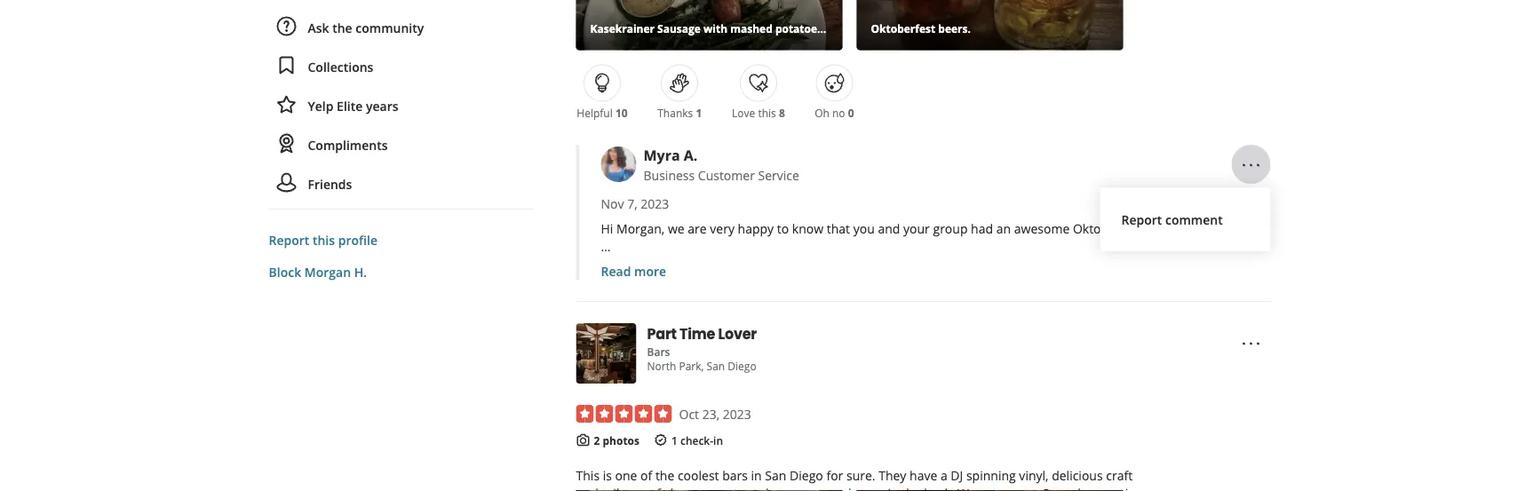 Task type: vqa. For each thing, say whether or not it's contained in the screenshot.
$$
no



Task type: describe. For each thing, give the bounding box(es) containing it.
menu image
[[1241, 155, 1262, 176]]

record
[[814, 485, 852, 491]]

2023 for nov 7, 2023
[[641, 195, 669, 212]]

and inside thank you for giving a shout out to our server.  our staff works very hard to make sure that each guest has an amazing and memorable experience with us.
[[653, 326, 675, 343]]

hi morgan, we are very happy to know that you and your group had an awesome oktoberfest with us :)
[[601, 220, 1198, 237]]

you left "loved"
[[699, 255, 721, 272]]

we hope to serve you very soon, have a nice day ahead. :) cheers!
[[601, 362, 981, 379]]

bars link
[[647, 345, 670, 359]]

:) inside we are glad that you loved the food, brews and the wonderful vibe. we appreciate you sharing this picture with us! feel free to ask our staff for recommendations on your next dish to try out when you come again :)
[[1165, 273, 1172, 290]]

0 vertical spatial very
[[710, 220, 735, 237]]

vibe.
[[963, 255, 990, 272]]

store
[[855, 485, 885, 491]]

ask the community link
[[269, 10, 534, 45]]

this for 8
[[758, 105, 776, 120]]

guest
[[1160, 309, 1191, 326]]

very inside thank you for giving a shout out to our server.  our staff works very hard to make sure that each guest has an amazing and memorable experience with us.
[[965, 309, 989, 326]]

bars
[[723, 467, 748, 484]]

friends link
[[269, 166, 534, 202]]

photo of myra a. image
[[601, 147, 637, 182]]

dj
[[951, 467, 963, 484]]

glad
[[645, 255, 670, 272]]

2023 for oct 23, 2023
[[723, 406, 751, 422]]

customer
[[698, 167, 755, 183]]

report for report comment
[[1122, 211, 1163, 228]]

2 vertical spatial :)
[[927, 362, 934, 379]]

part
[[647, 324, 677, 344]]

a down vinyl,
[[1033, 485, 1040, 491]]

ask
[[669, 273, 689, 290]]

they
[[879, 467, 907, 484]]

1 check-in
[[672, 434, 723, 448]]

the left food,
[[759, 255, 778, 272]]

again
[[1130, 273, 1162, 290]]

we are glad that you loved the food, brews and the wonderful vibe. we appreciate you sharing this picture with us! feel free to ask our staff for recommendations on your next dish to try out when you come again :)
[[601, 255, 1263, 290]]

10
[[616, 105, 628, 120]]

part time lover bars north park, san diego
[[647, 324, 757, 374]]

2 horizontal spatial in
[[888, 485, 899, 491]]

staff inside thank you for giving a shout out to our server.  our staff works very hard to make sure that each guest has an amazing and memorable experience with us.
[[898, 309, 924, 326]]

1 vertical spatial in
[[751, 467, 762, 484]]

23,
[[703, 406, 720, 422]]

time
[[680, 324, 716, 344]]

oh no 0
[[815, 105, 854, 120]]

that inside we are glad that you loved the food, brews and the wonderful vibe. we appreciate you sharing this picture with us! feel free to ask our staff for recommendations on your next dish to try out when you come again :)
[[673, 255, 696, 272]]

cheers!
[[938, 362, 981, 379]]

and up wonderful
[[878, 220, 900, 237]]

hope
[[623, 362, 653, 379]]

shout
[[732, 309, 765, 326]]

24 compliment v2 image
[[276, 133, 297, 154]]

our inside we are glad that you loved the food, brews and the wonderful vibe. we appreciate you sharing this picture with us! feel free to ask our staff for recommendations on your next dish to try out when you come again :)
[[692, 273, 712, 290]]

us.
[[844, 326, 861, 343]]

make
[[1038, 309, 1070, 326]]

appreciate
[[1013, 255, 1075, 272]]

to left 'know'
[[777, 220, 789, 237]]

comfy
[[632, 485, 667, 491]]

oct 23, 2023
[[679, 406, 751, 422]]

morgan
[[305, 263, 351, 280]]

0
[[848, 105, 854, 120]]

diego inside "part time lover bars north park, san diego"
[[728, 359, 757, 374]]

compliments
[[308, 136, 388, 153]]

collections
[[308, 58, 374, 75]]

we inside this is one of the coolest bars in san diego for sure. they have a dj spinning vinyl, delicious craft cocktails, comfy lounge seats and even a record store in the back. we came on a saturday evenin
[[958, 485, 976, 491]]

nov 7, 2023
[[601, 195, 669, 212]]

(10 reactions) element
[[616, 105, 628, 120]]

business
[[644, 167, 695, 183]]

0 vertical spatial have
[[793, 362, 820, 379]]

profile
[[338, 231, 378, 248]]

dish
[[951, 273, 975, 290]]

read more button
[[601, 262, 666, 280]]

of
[[641, 467, 652, 484]]

friends
[[308, 175, 352, 192]]

a right even
[[803, 485, 810, 491]]

24 questions v2 image
[[276, 15, 297, 37]]

we for we are glad that you loved the food, brews and the wonderful vibe. we appreciate you sharing this picture with us! feel free to ask our staff for recommendations on your next dish to try out when you come again :)
[[601, 255, 620, 272]]

block
[[269, 263, 301, 280]]

have inside this is one of the coolest bars in san diego for sure. they have a dj spinning vinyl, delicious craft cocktails, comfy lounge seats and even a record store in the back. we came on a saturday evenin
[[910, 467, 938, 484]]

collections link
[[269, 49, 534, 84]]

giving
[[685, 309, 718, 326]]

friends menu item
[[269, 166, 534, 210]]

you right when
[[1071, 273, 1092, 290]]

server.
[[830, 309, 869, 326]]

report comment button
[[1115, 202, 1257, 237]]

next
[[922, 273, 948, 290]]

read more
[[601, 262, 666, 279]]

north
[[647, 359, 676, 374]]

cocktails,
[[576, 485, 629, 491]]

1 horizontal spatial 1
[[696, 105, 702, 120]]

morgan,
[[617, 220, 665, 237]]

you right park,
[[705, 362, 727, 379]]

on inside we are glad that you loved the food, brews and the wonderful vibe. we appreciate you sharing this picture with us! feel free to ask our staff for recommendations on your next dish to try out when you come again :)
[[874, 273, 889, 290]]

awesome
[[1014, 220, 1070, 237]]

this for profile
[[313, 231, 335, 248]]

san inside "part time lover bars north park, san diego"
[[707, 359, 725, 374]]

works
[[927, 309, 962, 326]]

and inside we are glad that you loved the food, brews and the wonderful vibe. we appreciate you sharing this picture with us! feel free to ask our staff for recommendations on your next dish to try out when you come again :)
[[853, 255, 875, 272]]

to left try
[[979, 273, 990, 290]]

helpful 10
[[577, 105, 628, 120]]

each
[[1129, 309, 1156, 326]]

16 check in v2 image
[[654, 433, 668, 448]]

memorable
[[679, 326, 746, 343]]

with inside thank you for giving a shout out to our server.  our staff works very hard to make sure that each guest has an amazing and memorable experience with us.
[[816, 326, 841, 343]]

feel
[[601, 273, 625, 290]]

report for report this profile
[[269, 231, 310, 248]]

7,
[[627, 195, 638, 212]]

sure
[[1073, 309, 1099, 326]]

staff inside we are glad that you loved the food, brews and the wonderful vibe. we appreciate you sharing this picture with us! feel free to ask our staff for recommendations on your next dish to try out when you come again :)
[[716, 273, 741, 290]]

to right the hard
[[1023, 309, 1035, 326]]

this inside we are glad that you loved the food, brews and the wonderful vibe. we appreciate you sharing this picture with us! feel free to ask our staff for recommendations on your next dish to try out when you come again :)
[[1149, 255, 1170, 272]]

ahead.
[[885, 362, 924, 379]]

nice
[[834, 362, 858, 379]]

the right ask
[[333, 19, 352, 36]]

(0 reactions) element
[[848, 105, 854, 120]]

0 horizontal spatial we
[[668, 220, 685, 237]]

love
[[732, 105, 756, 120]]

yelp elite years link
[[269, 88, 534, 124]]

delicious
[[1052, 467, 1103, 484]]

saturday
[[1043, 485, 1095, 491]]

24 collections v2 image
[[276, 55, 297, 76]]

love this 8
[[732, 105, 785, 120]]

report this profile
[[269, 231, 378, 248]]

comment
[[1166, 211, 1223, 228]]

part time lover link
[[647, 323, 757, 345]]

helpful
[[577, 105, 613, 120]]

1 vertical spatial 1
[[672, 434, 678, 448]]

for inside thank you for giving a shout out to our server.  our staff works very hard to make sure that each guest has an amazing and memorable experience with us.
[[665, 309, 681, 326]]

are inside we are glad that you loved the food, brews and the wonderful vibe. we appreciate you sharing this picture with us! feel free to ask our staff for recommendations on your next dish to try out when you come again :)
[[623, 255, 642, 272]]

for inside we are glad that you loved the food, brews and the wonderful vibe. we appreciate you sharing this picture with us! feel free to ask our staff for recommendations on your next dish to try out when you come again :)
[[744, 273, 761, 290]]

diego inside this is one of the coolest bars in san diego for sure. they have a dj spinning vinyl, delicious craft cocktails, comfy lounge seats and even a record store in the back. we came on a saturday evenin
[[790, 467, 823, 484]]



Task type: locate. For each thing, give the bounding box(es) containing it.
bars
[[647, 345, 670, 359]]

in
[[714, 434, 723, 448], [751, 467, 762, 484], [888, 485, 899, 491]]

out inside thank you for giving a shout out to our server.  our staff works very hard to make sure that each guest has an amazing and memorable experience with us.
[[768, 309, 788, 326]]

2 vertical spatial with
[[816, 326, 841, 343]]

0 horizontal spatial staff
[[716, 273, 741, 290]]

1 horizontal spatial with
[[1146, 220, 1171, 237]]

out
[[1013, 273, 1032, 290], [768, 309, 788, 326]]

this left the (8 reactions) element
[[758, 105, 776, 120]]

even
[[772, 485, 800, 491]]

1 vertical spatial that
[[673, 255, 696, 272]]

very left soon,
[[730, 362, 755, 379]]

1 horizontal spatial that
[[827, 220, 850, 237]]

a inside thank you for giving a shout out to our server.  our staff works very hard to make sure that each guest has an amazing and memorable experience with us.
[[722, 309, 729, 326]]

1 horizontal spatial this
[[758, 105, 776, 120]]

an right has
[[1218, 309, 1233, 326]]

1 vertical spatial this
[[313, 231, 335, 248]]

brews
[[814, 255, 849, 272]]

0 horizontal spatial our
[[692, 273, 712, 290]]

1 vertical spatial very
[[965, 309, 989, 326]]

1 vertical spatial san
[[765, 467, 787, 484]]

1 vertical spatial staff
[[898, 309, 924, 326]]

come
[[1095, 273, 1127, 290]]

yelp elite years
[[308, 97, 399, 114]]

0 vertical spatial for
[[744, 273, 761, 290]]

your inside we are glad that you loved the food, brews and the wonderful vibe. we appreciate you sharing this picture with us! feel free to ask our staff for recommendations on your next dish to try out when you come again :)
[[893, 273, 919, 290]]

a up memorable
[[722, 309, 729, 326]]

service
[[758, 167, 800, 183]]

1 vertical spatial for
[[665, 309, 681, 326]]

out up experience
[[768, 309, 788, 326]]

a left dj
[[941, 467, 948, 484]]

picture
[[1174, 255, 1214, 272]]

1 vertical spatial 2023
[[723, 406, 751, 422]]

2 vertical spatial we
[[958, 485, 976, 491]]

that inside thank you for giving a shout out to our server.  our staff works very hard to make sure that each guest has an amazing and memorable experience with us.
[[1102, 309, 1126, 326]]

are
[[688, 220, 707, 237], [623, 255, 642, 272]]

an
[[997, 220, 1011, 237], [1218, 309, 1233, 326]]

0 horizontal spatial an
[[997, 220, 1011, 237]]

0 horizontal spatial on
[[874, 273, 889, 290]]

and inside this is one of the coolest bars in san diego for sure. they have a dj spinning vinyl, delicious craft cocktails, comfy lounge seats and even a record store in the back. we came on a saturday evenin
[[747, 485, 769, 491]]

amazing
[[601, 326, 650, 343]]

oktoberfest
[[1073, 220, 1143, 237]]

1 horizontal spatial are
[[688, 220, 707, 237]]

the
[[333, 19, 352, 36], [759, 255, 778, 272], [878, 255, 897, 272], [656, 467, 675, 484], [902, 485, 921, 491]]

for down "loved"
[[744, 273, 761, 290]]

and up bars link
[[653, 326, 675, 343]]

we for we hope to serve you very soon, have a nice day ahead. :) cheers!
[[601, 362, 620, 379]]

yelp
[[308, 97, 334, 114]]

0 vertical spatial your
[[904, 220, 930, 237]]

hi
[[601, 220, 613, 237]]

for inside this is one of the coolest bars in san diego for sure. they have a dj spinning vinyl, delicious craft cocktails, comfy lounge seats and even a record store in the back. we came on a saturday evenin
[[827, 467, 844, 484]]

:) right ahead.
[[927, 362, 934, 379]]

0 horizontal spatial that
[[673, 255, 696, 272]]

1 horizontal spatial out
[[1013, 273, 1032, 290]]

report left "us"
[[1122, 211, 1163, 228]]

your left next
[[893, 273, 919, 290]]

san inside this is one of the coolest bars in san diego for sure. they have a dj spinning vinyl, delicious craft cocktails, comfy lounge seats and even a record store in the back. we came on a saturday evenin
[[765, 467, 787, 484]]

had
[[971, 220, 993, 237]]

0 vertical spatial that
[[827, 220, 850, 237]]

2 vertical spatial this
[[1149, 255, 1170, 272]]

0 vertical spatial 2023
[[641, 195, 669, 212]]

this
[[758, 105, 776, 120], [313, 231, 335, 248], [1149, 255, 1170, 272]]

0 horizontal spatial are
[[623, 255, 642, 272]]

1 vertical spatial we
[[601, 362, 620, 379]]

0 horizontal spatial 2023
[[641, 195, 669, 212]]

with left us!
[[1218, 255, 1242, 272]]

2 horizontal spatial with
[[1218, 255, 1242, 272]]

1 horizontal spatial staff
[[898, 309, 924, 326]]

sure.
[[847, 467, 876, 484]]

serve
[[671, 362, 702, 379]]

1 horizontal spatial san
[[765, 467, 787, 484]]

0 vertical spatial on
[[874, 273, 889, 290]]

0 vertical spatial san
[[707, 359, 725, 374]]

group
[[933, 220, 968, 237]]

an inside thank you for giving a shout out to our server.  our staff works very hard to make sure that each guest has an amazing and memorable experience with us.
[[1218, 309, 1233, 326]]

0 vertical spatial our
[[692, 273, 712, 290]]

are up ask
[[688, 220, 707, 237]]

block morgan h.
[[269, 263, 367, 280]]

craft
[[1106, 467, 1133, 484]]

1 horizontal spatial an
[[1218, 309, 1233, 326]]

we up try
[[994, 255, 1010, 272]]

this up again
[[1149, 255, 1170, 272]]

compliments link
[[269, 127, 534, 163]]

2 photos
[[594, 434, 640, 448]]

1 vertical spatial on
[[1014, 485, 1029, 491]]

2 vertical spatial that
[[1102, 309, 1126, 326]]

2
[[594, 434, 600, 448]]

on up our on the bottom right of page
[[874, 273, 889, 290]]

try
[[994, 273, 1009, 290]]

0 vertical spatial this
[[758, 105, 776, 120]]

ask
[[308, 19, 329, 36]]

ask the community
[[308, 19, 424, 36]]

the right of
[[656, 467, 675, 484]]

more
[[634, 262, 666, 279]]

we
[[601, 255, 620, 272], [601, 362, 620, 379], [958, 485, 976, 491]]

is
[[603, 467, 612, 484]]

an right had
[[997, 220, 1011, 237]]

1 horizontal spatial we
[[994, 255, 1010, 272]]

0 horizontal spatial :)
[[927, 362, 934, 379]]

thank
[[601, 309, 637, 326]]

nov
[[601, 195, 624, 212]]

1 vertical spatial diego
[[790, 467, 823, 484]]

report inside report comment button
[[1122, 211, 1163, 228]]

our
[[692, 273, 712, 290], [806, 309, 826, 326]]

16 camera v2 image
[[576, 433, 590, 448]]

1 horizontal spatial report
[[1122, 211, 1163, 228]]

2023 right 23,
[[723, 406, 751, 422]]

know
[[792, 220, 824, 237]]

oct
[[679, 406, 699, 422]]

to up experience
[[791, 309, 803, 326]]

we right the morgan,
[[668, 220, 685, 237]]

staff right our on the bottom right of page
[[898, 309, 924, 326]]

0 horizontal spatial diego
[[728, 359, 757, 374]]

oh
[[815, 105, 830, 120]]

(8 reactions) element
[[779, 105, 785, 120]]

you
[[854, 220, 875, 237], [699, 255, 721, 272], [1078, 255, 1100, 272], [1071, 273, 1092, 290], [640, 309, 661, 326], [705, 362, 727, 379]]

a.
[[684, 146, 698, 165]]

1 vertical spatial with
[[1218, 255, 1242, 272]]

you right 'know'
[[854, 220, 875, 237]]

came
[[980, 485, 1011, 491]]

a left "nice"
[[824, 362, 831, 379]]

experience
[[749, 326, 813, 343]]

1 horizontal spatial our
[[806, 309, 826, 326]]

you up amazing
[[640, 309, 661, 326]]

recommendations
[[765, 273, 871, 290]]

san up even
[[765, 467, 787, 484]]

0 vertical spatial 1
[[696, 105, 702, 120]]

this up morgan
[[313, 231, 335, 248]]

in down oct 23, 2023
[[714, 434, 723, 448]]

spinning
[[967, 467, 1016, 484]]

that right 'know'
[[827, 220, 850, 237]]

1 vertical spatial :)
[[1165, 273, 1172, 290]]

2 vertical spatial in
[[888, 485, 899, 491]]

thanks
[[658, 105, 693, 120]]

san
[[707, 359, 725, 374], [765, 467, 787, 484]]

1 horizontal spatial 2023
[[723, 406, 751, 422]]

8
[[779, 105, 785, 120]]

food,
[[781, 255, 811, 272]]

2 vertical spatial very
[[730, 362, 755, 379]]

no
[[833, 105, 846, 120]]

staff
[[716, 273, 741, 290], [898, 309, 924, 326]]

day
[[861, 362, 882, 379]]

for up record
[[827, 467, 844, 484]]

1 vertical spatial out
[[768, 309, 788, 326]]

thank you for giving a shout out to our server.  our staff works very hard to make sure that each guest has an amazing and memorable experience with us.
[[601, 309, 1233, 343]]

1 right 16 check in v2 image
[[672, 434, 678, 448]]

us
[[1174, 220, 1187, 237]]

we inside we are glad that you loved the food, brews and the wonderful vibe. we appreciate you sharing this picture with us! feel free to ask our staff for recommendations on your next dish to try out when you come again :)
[[601, 255, 620, 272]]

24 star v2 image
[[276, 94, 297, 115]]

0 vertical spatial an
[[997, 220, 1011, 237]]

diego up even
[[790, 467, 823, 484]]

0 horizontal spatial in
[[714, 434, 723, 448]]

very left happy
[[710, 220, 735, 237]]

2 horizontal spatial that
[[1102, 309, 1126, 326]]

0 vertical spatial we
[[668, 220, 685, 237]]

sharing
[[1103, 255, 1146, 272]]

in right bars
[[751, 467, 762, 484]]

2 vertical spatial for
[[827, 467, 844, 484]]

5 star rating image
[[576, 405, 672, 423]]

1
[[696, 105, 702, 120], [672, 434, 678, 448]]

diego left soon,
[[728, 359, 757, 374]]

menu image
[[1241, 333, 1262, 354]]

1 vertical spatial report
[[269, 231, 310, 248]]

0 horizontal spatial san
[[707, 359, 725, 374]]

2 horizontal spatial for
[[827, 467, 844, 484]]

1 vertical spatial have
[[910, 467, 938, 484]]

1 horizontal spatial on
[[1014, 485, 1029, 491]]

lover
[[718, 324, 757, 344]]

1 vertical spatial our
[[806, 309, 826, 326]]

1 vertical spatial an
[[1218, 309, 1233, 326]]

2 horizontal spatial :)
[[1191, 220, 1198, 237]]

on
[[874, 273, 889, 290], [1014, 485, 1029, 491]]

our inside thank you for giving a shout out to our server.  our staff works very hard to make sure that each guest has an amazing and memorable experience with us.
[[806, 309, 826, 326]]

with left "us"
[[1146, 220, 1171, 237]]

staff down "loved"
[[716, 273, 741, 290]]

our right ask
[[692, 273, 712, 290]]

0 vertical spatial report
[[1122, 211, 1163, 228]]

photos
[[603, 434, 640, 448]]

have right soon,
[[793, 362, 820, 379]]

on down vinyl,
[[1014, 485, 1029, 491]]

our left server.
[[806, 309, 826, 326]]

have up "back."
[[910, 467, 938, 484]]

you up the come
[[1078, 255, 1100, 272]]

1 vertical spatial are
[[623, 255, 642, 272]]

0 vertical spatial in
[[714, 434, 723, 448]]

report up "block" at the left bottom of the page
[[269, 231, 310, 248]]

to down 'glad'
[[654, 273, 666, 290]]

and down bars
[[747, 485, 769, 491]]

myra
[[644, 146, 680, 165]]

san right park,
[[707, 359, 725, 374]]

to down bars link
[[656, 362, 668, 379]]

0 horizontal spatial for
[[665, 309, 681, 326]]

1 horizontal spatial diego
[[790, 467, 823, 484]]

0 horizontal spatial this
[[313, 231, 335, 248]]

out inside we are glad that you loved the food, brews and the wonderful vibe. we appreciate you sharing this picture with us! feel free to ask our staff for recommendations on your next dish to try out when you come again :)
[[1013, 273, 1032, 290]]

that up ask
[[673, 255, 696, 272]]

out right try
[[1013, 273, 1032, 290]]

0 vertical spatial staff
[[716, 273, 741, 290]]

and right brews
[[853, 255, 875, 272]]

us!
[[1246, 255, 1263, 272]]

0 horizontal spatial out
[[768, 309, 788, 326]]

in down they at the right
[[888, 485, 899, 491]]

2 horizontal spatial this
[[1149, 255, 1170, 272]]

very
[[710, 220, 735, 237], [965, 309, 989, 326], [730, 362, 755, 379]]

0 horizontal spatial have
[[793, 362, 820, 379]]

0 vertical spatial diego
[[728, 359, 757, 374]]

0 horizontal spatial with
[[816, 326, 841, 343]]

soon,
[[758, 362, 789, 379]]

the down they at the right
[[902, 485, 921, 491]]

h.
[[354, 263, 367, 280]]

we left hope
[[601, 362, 620, 379]]

with left us.
[[816, 326, 841, 343]]

you inside thank you for giving a shout out to our server.  our staff works very hard to make sure that each guest has an amazing and memorable experience with us.
[[640, 309, 661, 326]]

1 horizontal spatial have
[[910, 467, 938, 484]]

we down dj
[[958, 485, 976, 491]]

(1 reaction) element
[[696, 105, 702, 120]]

with inside we are glad that you loved the food, brews and the wonderful vibe. we appreciate you sharing this picture with us! feel free to ask our staff for recommendations on your next dish to try out when you come again :)
[[1218, 255, 1242, 272]]

0 vertical spatial we
[[601, 255, 620, 272]]

1 horizontal spatial :)
[[1165, 273, 1172, 290]]

on inside this is one of the coolest bars in san diego for sure. they have a dj spinning vinyl, delicious craft cocktails, comfy lounge seats and even a record store in the back. we came on a saturday evenin
[[1014, 485, 1029, 491]]

1 vertical spatial we
[[994, 255, 1010, 272]]

report comment
[[1122, 211, 1223, 228]]

1 right thanks in the left top of the page
[[696, 105, 702, 120]]

block morgan h. button
[[269, 263, 367, 280]]

are up free
[[623, 255, 642, 272]]

this
[[576, 467, 600, 484]]

the down hi morgan, we are very happy to know that you and your group had an awesome oktoberfest with us :)
[[878, 255, 897, 272]]

:) right again
[[1165, 273, 1172, 290]]

2023 right 7,
[[641, 195, 669, 212]]

0 vertical spatial :)
[[1191, 220, 1198, 237]]

your left group
[[904, 220, 930, 237]]

very left the hard
[[965, 309, 989, 326]]

myra a. business customer service
[[644, 146, 800, 183]]

1 vertical spatial your
[[893, 273, 919, 290]]

our
[[872, 309, 895, 326]]

1 horizontal spatial in
[[751, 467, 762, 484]]

happy
[[738, 220, 774, 237]]

0 horizontal spatial report
[[269, 231, 310, 248]]

that right sure
[[1102, 309, 1126, 326]]

we inside we are glad that you loved the food, brews and the wonderful vibe. we appreciate you sharing this picture with us! feel free to ask our staff for recommendations on your next dish to try out when you come again :)
[[994, 255, 1010, 272]]

free
[[628, 273, 651, 290]]

:) right "us"
[[1191, 220, 1198, 237]]

1 horizontal spatial for
[[744, 273, 761, 290]]

0 horizontal spatial 1
[[672, 434, 678, 448]]

24 friends v2 image
[[276, 172, 297, 193]]

seats
[[714, 485, 744, 491]]

when
[[1035, 273, 1067, 290]]

0 vertical spatial with
[[1146, 220, 1171, 237]]

to
[[777, 220, 789, 237], [654, 273, 666, 290], [979, 273, 990, 290], [791, 309, 803, 326], [1023, 309, 1035, 326], [656, 362, 668, 379]]

0 vertical spatial are
[[688, 220, 707, 237]]

for left giving
[[665, 309, 681, 326]]

check-
[[681, 434, 714, 448]]

report this profile link
[[269, 231, 378, 248]]

0 vertical spatial out
[[1013, 273, 1032, 290]]

we up feel
[[601, 255, 620, 272]]



